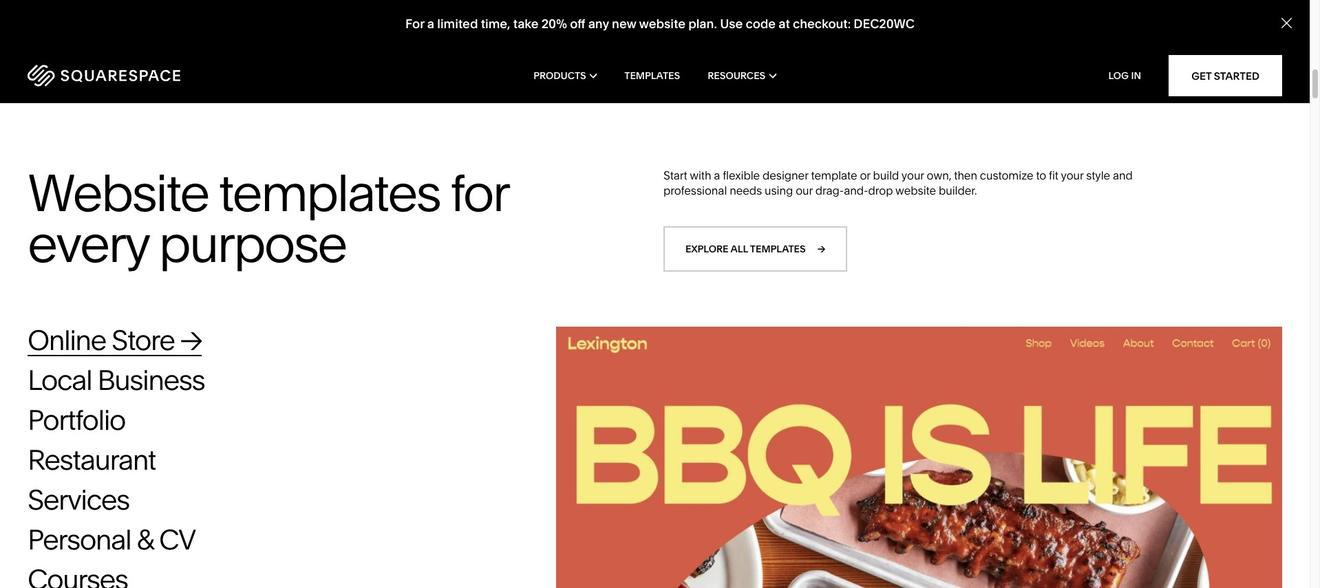 Task type: locate. For each thing, give the bounding box(es) containing it.
→ inside the online store → local business portfolio restaurant services personal & cv
[[180, 323, 202, 357]]

squarespace logo link
[[28, 65, 279, 87]]

a inside "start with a flexible designer template or build your own, then customize to fit your style and professional needs using our drag-and-drop website builder."
[[714, 169, 721, 182]]

0 horizontal spatial website
[[639, 16, 686, 32]]

needs
[[730, 184, 763, 198]]

restaurant link
[[28, 443, 183, 477]]

1 horizontal spatial templates
[[751, 243, 806, 255]]

templates inside website templates for every purpose
[[219, 162, 440, 224]]

0 horizontal spatial templates
[[219, 162, 440, 224]]

templates
[[219, 162, 440, 224], [751, 243, 806, 255]]

builder.
[[939, 184, 978, 198]]

0 vertical spatial a
[[428, 16, 435, 32]]

use
[[721, 16, 743, 32]]

1 horizontal spatial website
[[896, 184, 937, 198]]

website down own,
[[896, 184, 937, 198]]

1 horizontal spatial a
[[714, 169, 721, 182]]

personal
[[28, 523, 131, 557]]

restaurant
[[28, 443, 156, 477]]

1 vertical spatial website
[[896, 184, 937, 198]]

your right the fit
[[1062, 169, 1084, 182]]

your
[[902, 169, 925, 182], [1062, 169, 1084, 182]]

with
[[690, 169, 712, 182]]

and
[[1114, 169, 1134, 182]]

new
[[612, 16, 637, 32]]

log             in
[[1109, 70, 1142, 82]]

online store → local business portfolio restaurant services personal & cv
[[28, 323, 205, 557]]

started
[[1215, 69, 1260, 82]]

1 vertical spatial templates
[[751, 243, 806, 255]]

a right the "with"
[[714, 169, 721, 182]]

using
[[765, 184, 794, 198]]

website inside "start with a flexible designer template or build your own, then customize to fit your style and professional needs using our drag-and-drop website builder."
[[896, 184, 937, 198]]

at
[[779, 16, 791, 32]]

your left own,
[[902, 169, 925, 182]]

services
[[28, 483, 129, 517]]

own,
[[927, 169, 952, 182]]

customize
[[981, 169, 1034, 182]]

log
[[1109, 70, 1130, 82]]

→ right store
[[180, 323, 202, 357]]

20%
[[542, 16, 567, 32]]

squarespace logo image
[[28, 65, 180, 87]]

a right for on the left top of the page
[[428, 16, 435, 32]]

1 horizontal spatial →
[[818, 243, 826, 255]]

start with a flexible designer template or build your own, then customize to fit your style and professional needs using our drag-and-drop website builder.
[[664, 169, 1134, 198]]

template
[[812, 169, 858, 182]]

flexible
[[723, 169, 760, 182]]

a
[[428, 16, 435, 32], [714, 169, 721, 182]]

limited
[[438, 16, 478, 32]]

time,
[[481, 16, 511, 32]]

or
[[861, 169, 871, 182]]

portfolio link
[[28, 403, 153, 437]]

get
[[1192, 69, 1212, 82]]

0 vertical spatial website
[[639, 16, 686, 32]]

explore
[[686, 243, 729, 255]]

1 horizontal spatial your
[[1062, 169, 1084, 182]]

products button
[[534, 48, 597, 103]]

store
[[112, 323, 175, 357]]

0 horizontal spatial your
[[902, 169, 925, 182]]

website right "new"
[[639, 16, 686, 32]]

get started
[[1192, 69, 1260, 82]]

local
[[28, 363, 92, 397]]

1 vertical spatial →
[[180, 323, 202, 357]]

1 vertical spatial a
[[714, 169, 721, 182]]

code
[[746, 16, 776, 32]]

0 horizontal spatial →
[[180, 323, 202, 357]]

&
[[137, 523, 153, 557]]

→
[[818, 243, 826, 255], [180, 323, 202, 357]]

→ down drag-
[[818, 243, 826, 255]]

dec20wc
[[854, 16, 915, 32]]

for
[[406, 16, 425, 32]]

all
[[731, 243, 749, 255]]

0 vertical spatial templates
[[219, 162, 440, 224]]

website
[[639, 16, 686, 32], [896, 184, 937, 198]]

take
[[514, 16, 539, 32]]



Task type: describe. For each thing, give the bounding box(es) containing it.
in
[[1132, 70, 1142, 82]]

personal & cv link
[[28, 523, 223, 557]]

designer
[[763, 169, 809, 182]]

purpose
[[159, 213, 346, 275]]

products
[[534, 70, 587, 82]]

our
[[796, 184, 813, 198]]

then
[[955, 169, 978, 182]]

every
[[28, 213, 148, 275]]

portfolio
[[28, 403, 125, 437]]

0 horizontal spatial a
[[428, 16, 435, 32]]

for a limited time, take 20% off any new website plan. use code at checkout: dec20wc
[[406, 16, 915, 32]]

templates link
[[625, 48, 681, 103]]

off
[[570, 16, 586, 32]]

website
[[28, 162, 208, 224]]

cv
[[159, 523, 195, 557]]

fit
[[1050, 169, 1059, 182]]

local business link
[[28, 363, 232, 397]]

any
[[589, 16, 609, 32]]

templates
[[625, 70, 681, 82]]

and-
[[845, 184, 869, 198]]

checkout:
[[793, 16, 851, 32]]

resources
[[708, 70, 766, 82]]

business
[[97, 363, 205, 397]]

drag-
[[816, 184, 845, 198]]

explore all templates
[[686, 243, 806, 255]]

log             in link
[[1109, 70, 1142, 82]]

to
[[1037, 169, 1047, 182]]

0 vertical spatial →
[[818, 243, 826, 255]]

online
[[28, 323, 106, 357]]

2 your from the left
[[1062, 169, 1084, 182]]

1 your from the left
[[902, 169, 925, 182]]

professional
[[664, 184, 728, 198]]

start
[[664, 169, 688, 182]]

plan.
[[689, 16, 717, 32]]

for
[[451, 162, 508, 224]]

drop
[[869, 184, 894, 198]]

resources button
[[708, 48, 777, 103]]

services link
[[28, 483, 157, 517]]

get started link
[[1170, 55, 1283, 96]]

style
[[1087, 169, 1111, 182]]

website templates for every purpose
[[28, 162, 508, 275]]

build
[[874, 169, 900, 182]]



Task type: vqa. For each thing, say whether or not it's contained in the screenshot.
templates to the right
yes



